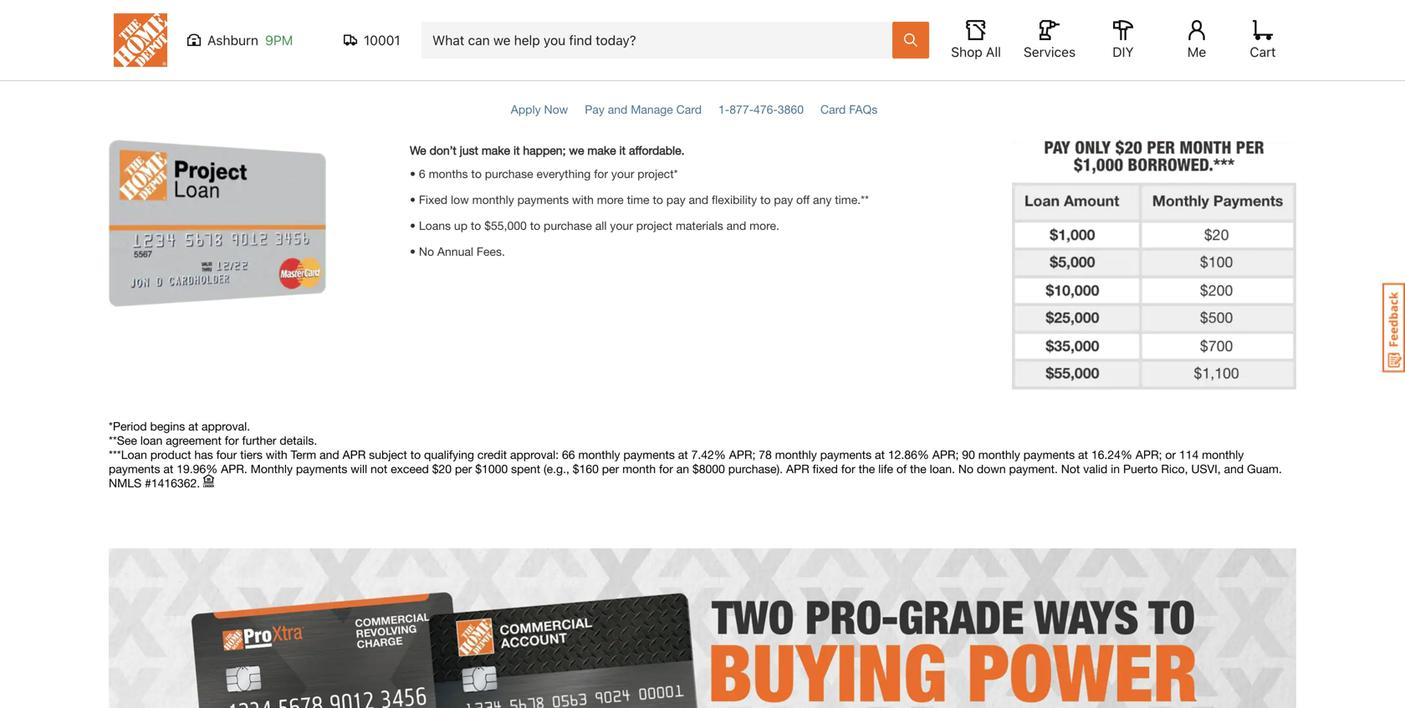 Task type: describe. For each thing, give the bounding box(es) containing it.
me button
[[1170, 20, 1224, 60]]

any
[[813, 193, 832, 206]]

project loan payment chart example image
[[1012, 140, 1296, 390]]

affordable.
[[629, 143, 685, 157]]

low
[[451, 193, 469, 206]]

1 it from the left
[[514, 143, 520, 157]]

diy button
[[1096, 20, 1150, 60]]

now
[[544, 102, 568, 116]]

off
[[796, 193, 810, 206]]

ashburn
[[207, 32, 258, 48]]

476-
[[754, 102, 778, 116]]

everything
[[537, 167, 591, 180]]

services
[[1024, 44, 1076, 60]]

shop all
[[951, 44, 1001, 60]]

up
[[454, 219, 468, 232]]

9pm
[[265, 32, 293, 48]]

1 horizontal spatial and
[[689, 193, 708, 206]]

1-877-476-3860 link
[[718, 102, 804, 116]]

2 card from the left
[[820, 102, 846, 116]]

1-
[[718, 102, 730, 116]]

flexibility
[[712, 193, 757, 206]]

me
[[1187, 44, 1206, 60]]

• fixed low monthly payments with more time to pay and flexibility to pay off any time.**
[[410, 193, 869, 206]]

0 vertical spatial your
[[611, 167, 634, 180]]

pay and manage card
[[585, 102, 702, 116]]

manage
[[631, 102, 673, 116]]

alt text image
[[109, 406, 1296, 504]]

ashburn 9pm
[[207, 32, 293, 48]]

card faqs link
[[820, 102, 878, 116]]

• for • loans up to $55,000 to purchase all your project materials and more.
[[410, 219, 416, 232]]

2 horizontal spatial and
[[727, 219, 746, 232]]

more.
[[749, 219, 779, 232]]

project loan card image
[[109, 140, 393, 307]]

2 pay from the left
[[774, 193, 793, 206]]

to down payments
[[530, 219, 540, 232]]

to right up
[[471, 219, 481, 232]]

cart
[[1250, 44, 1276, 60]]

1 card from the left
[[676, 102, 702, 116]]

1 make from the left
[[482, 143, 510, 157]]

apply now link
[[511, 102, 568, 116]]

with
[[572, 193, 594, 206]]

• for • no annual fees.
[[410, 244, 416, 258]]

faqs
[[849, 102, 878, 116]]

project*
[[638, 167, 678, 180]]

to right "time"
[[653, 193, 663, 206]]

the home depot logo image
[[114, 13, 167, 67]]

2 make from the left
[[587, 143, 616, 157]]

• for • fixed low monthly payments with more time to pay and flexibility to pay off any time.**
[[410, 193, 416, 206]]



Task type: vqa. For each thing, say whether or not it's contained in the screenshot.
| associated with idea
no



Task type: locate. For each thing, give the bounding box(es) containing it.
0 horizontal spatial pay
[[666, 193, 685, 206]]

1-877-476-3860
[[718, 102, 804, 116]]

0 horizontal spatial it
[[514, 143, 520, 157]]

1 pay from the left
[[666, 193, 685, 206]]

10001 button
[[344, 32, 401, 49]]

• left loans
[[410, 219, 416, 232]]

1 horizontal spatial card
[[820, 102, 846, 116]]

2 it from the left
[[619, 143, 626, 157]]

2 vertical spatial and
[[727, 219, 746, 232]]

3860
[[778, 102, 804, 116]]

pay and manage card link
[[585, 102, 702, 116]]

1 vertical spatial your
[[610, 219, 633, 232]]

loans
[[419, 219, 451, 232]]

we
[[569, 143, 584, 157]]

your right all
[[610, 219, 633, 232]]

all
[[986, 44, 1001, 60]]

services button
[[1023, 20, 1076, 60]]

two pro-grade ways to buying power image
[[109, 549, 1296, 708]]

payments
[[517, 193, 569, 206]]

0 horizontal spatial card
[[676, 102, 702, 116]]

apply now
[[511, 102, 568, 116]]

to up more.
[[760, 193, 771, 206]]

months
[[429, 167, 468, 180]]

diy
[[1113, 44, 1134, 60]]

more
[[597, 193, 624, 206]]

10001
[[364, 32, 400, 48]]

3 • from the top
[[410, 244, 416, 258]]

0 horizontal spatial make
[[482, 143, 510, 157]]

don't
[[430, 143, 456, 157]]

fees.
[[477, 244, 505, 258]]

and
[[608, 102, 628, 116], [689, 193, 708, 206], [727, 219, 746, 232]]

•
[[410, 193, 416, 206], [410, 219, 416, 232], [410, 244, 416, 258]]

annual
[[437, 244, 473, 258]]

pay down project*
[[666, 193, 685, 206]]

and down flexibility
[[727, 219, 746, 232]]

it left happen;
[[514, 143, 520, 157]]

pay
[[666, 193, 685, 206], [774, 193, 793, 206]]

1 horizontal spatial pay
[[774, 193, 793, 206]]

$55,000
[[484, 219, 527, 232]]

monthly
[[472, 193, 514, 206]]

purchase
[[485, 167, 533, 180], [544, 219, 592, 232]]

for
[[594, 167, 608, 180]]

• loans up to $55,000 to purchase all your project materials and more.
[[410, 219, 779, 232]]

0 vertical spatial purchase
[[485, 167, 533, 180]]

1 horizontal spatial it
[[619, 143, 626, 157]]

we don't just make it happen; we make it affordable.
[[410, 143, 685, 157]]

feedback link image
[[1383, 283, 1405, 373]]

pay left off
[[774, 193, 793, 206]]

shop
[[951, 44, 983, 60]]

1 • from the top
[[410, 193, 416, 206]]

to down the just
[[471, 167, 482, 180]]

it
[[514, 143, 520, 157], [619, 143, 626, 157]]

1 vertical spatial •
[[410, 219, 416, 232]]

to
[[471, 167, 482, 180], [653, 193, 663, 206], [760, 193, 771, 206], [471, 219, 481, 232], [530, 219, 540, 232]]

no
[[419, 244, 434, 258]]

877-
[[730, 102, 754, 116]]

card
[[676, 102, 702, 116], [820, 102, 846, 116]]

make right the just
[[482, 143, 510, 157]]

card left faqs
[[820, 102, 846, 116]]

1 horizontal spatial make
[[587, 143, 616, 157]]

shop all button
[[949, 20, 1003, 60]]

happen;
[[523, 143, 566, 157]]

cart link
[[1245, 20, 1281, 60]]

card left 1-
[[676, 102, 702, 116]]

apply
[[511, 102, 541, 116]]

time
[[627, 193, 649, 206]]

make
[[482, 143, 510, 157], [587, 143, 616, 157]]

1 vertical spatial and
[[689, 193, 708, 206]]

we
[[410, 143, 426, 157]]

and up materials
[[689, 193, 708, 206]]

card faqs
[[820, 102, 878, 116]]

purchase up monthly
[[485, 167, 533, 180]]

project loan
[[109, 34, 272, 70]]

purchase down with
[[544, 219, 592, 232]]

• 6 months to purchase everything for your project*
[[410, 167, 678, 180]]

it left affordable.
[[619, 143, 626, 157]]

2 vertical spatial •
[[410, 244, 416, 258]]

loan
[[207, 34, 272, 70]]

fixed
[[419, 193, 448, 206]]

0 vertical spatial and
[[608, 102, 628, 116]]

0 horizontal spatial and
[[608, 102, 628, 116]]

time.**
[[835, 193, 869, 206]]

materials
[[676, 219, 723, 232]]

your right for
[[611, 167, 634, 180]]

just
[[460, 143, 478, 157]]

What can we help you find today? search field
[[432, 23, 892, 58]]

• left fixed
[[410, 193, 416, 206]]

pay
[[585, 102, 605, 116]]

project
[[636, 219, 673, 232]]

make up for
[[587, 143, 616, 157]]

and right pay
[[608, 102, 628, 116]]

project
[[109, 34, 199, 70]]

your
[[611, 167, 634, 180], [610, 219, 633, 232]]

• 6
[[410, 167, 425, 180]]

0 vertical spatial •
[[410, 193, 416, 206]]

1 vertical spatial purchase
[[544, 219, 592, 232]]

2 • from the top
[[410, 219, 416, 232]]

• no annual fees.
[[410, 244, 505, 258]]

all
[[595, 219, 607, 232]]

0 horizontal spatial purchase
[[485, 167, 533, 180]]

• left no
[[410, 244, 416, 258]]

1 horizontal spatial purchase
[[544, 219, 592, 232]]



